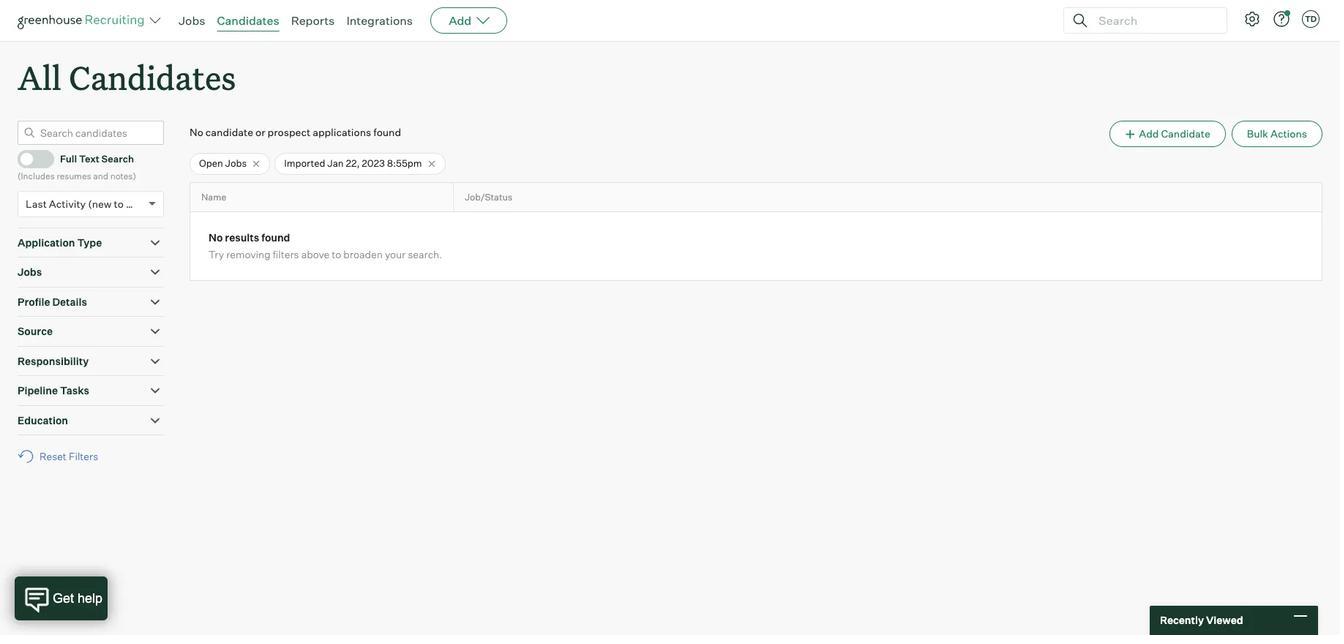 Task type: describe. For each thing, give the bounding box(es) containing it.
your
[[385, 249, 406, 261]]

reset filters
[[40, 450, 98, 463]]

2 vertical spatial jobs
[[18, 266, 42, 278]]

open
[[199, 158, 223, 169]]

(new
[[88, 197, 112, 210]]

recently viewed
[[1160, 614, 1244, 627]]

actions
[[1271, 128, 1308, 140]]

last
[[26, 197, 47, 210]]

try
[[209, 249, 224, 261]]

candidate
[[1162, 128, 1211, 140]]

add for add candidate
[[1139, 128, 1159, 140]]

reset
[[40, 450, 67, 463]]

resumes
[[57, 171, 91, 182]]

broaden
[[344, 249, 383, 261]]

text
[[79, 153, 99, 165]]

0 vertical spatial candidates
[[217, 13, 279, 28]]

recently
[[1160, 614, 1204, 627]]

search
[[101, 153, 134, 165]]

source
[[18, 325, 53, 338]]

notes)
[[110, 171, 136, 182]]

no for no results found try removing filters above to broaden your search.
[[209, 232, 223, 244]]

22,
[[346, 158, 360, 169]]

application type
[[18, 236, 102, 249]]

1 horizontal spatial found
[[374, 126, 401, 139]]

to inside 'no results found try removing filters above to broaden your search.'
[[332, 249, 341, 261]]

imported jan 22, 2023 8:55pm
[[284, 158, 422, 169]]

bulk actions
[[1247, 128, 1308, 140]]

last activity (new to old) option
[[26, 197, 145, 210]]

old)
[[126, 197, 145, 210]]

2023
[[362, 158, 385, 169]]

1 vertical spatial jobs
[[225, 158, 247, 169]]

candidates link
[[217, 13, 279, 28]]

tasks
[[60, 385, 89, 397]]

type
[[77, 236, 102, 249]]

results
[[225, 232, 259, 244]]

integrations
[[347, 13, 413, 28]]

greenhouse recruiting image
[[18, 12, 149, 29]]

job/status
[[465, 192, 513, 203]]

configure image
[[1244, 10, 1261, 28]]

application
[[18, 236, 75, 249]]

open jobs
[[199, 158, 247, 169]]

search.
[[408, 249, 443, 261]]

activity
[[49, 197, 86, 210]]

checkmark image
[[24, 153, 35, 163]]

0 horizontal spatial to
[[114, 197, 124, 210]]



Task type: locate. For each thing, give the bounding box(es) containing it.
no inside 'no results found try removing filters above to broaden your search.'
[[209, 232, 223, 244]]

to right above
[[332, 249, 341, 261]]

bulk
[[1247, 128, 1269, 140]]

0 horizontal spatial found
[[261, 232, 290, 244]]

jobs link
[[179, 13, 205, 28]]

to
[[114, 197, 124, 210], [332, 249, 341, 261]]

found
[[374, 126, 401, 139], [261, 232, 290, 244]]

1 horizontal spatial no
[[209, 232, 223, 244]]

last activity (new to old)
[[26, 197, 145, 210]]

1 vertical spatial found
[[261, 232, 290, 244]]

details
[[52, 296, 87, 308]]

Search candidates field
[[18, 121, 164, 145]]

pipeline tasks
[[18, 385, 89, 397]]

add candidate link
[[1110, 121, 1226, 147]]

profile details
[[18, 296, 87, 308]]

td button
[[1302, 10, 1320, 28]]

td
[[1305, 14, 1317, 24]]

add button
[[431, 7, 508, 34]]

found up filters
[[261, 232, 290, 244]]

(includes
[[18, 171, 55, 182]]

no for no candidate or prospect applications found
[[190, 126, 203, 139]]

imported
[[284, 158, 325, 169]]

reset filters button
[[18, 443, 106, 470]]

0 vertical spatial no
[[190, 126, 203, 139]]

0 horizontal spatial jobs
[[18, 266, 42, 278]]

profile
[[18, 296, 50, 308]]

no up 'try'
[[209, 232, 223, 244]]

full
[[60, 153, 77, 165]]

0 vertical spatial add
[[449, 13, 472, 28]]

jobs
[[179, 13, 205, 28], [225, 158, 247, 169], [18, 266, 42, 278]]

1 vertical spatial add
[[1139, 128, 1159, 140]]

no left the candidate
[[190, 126, 203, 139]]

reports link
[[291, 13, 335, 28]]

candidates
[[217, 13, 279, 28], [69, 56, 236, 99]]

prospect
[[268, 126, 311, 139]]

jan
[[327, 158, 344, 169]]

name
[[201, 192, 226, 203]]

found up 2023
[[374, 126, 401, 139]]

1 horizontal spatial add
[[1139, 128, 1159, 140]]

pipeline
[[18, 385, 58, 397]]

filters
[[69, 450, 98, 463]]

reports
[[291, 13, 335, 28]]

removing
[[226, 249, 271, 261]]

bulk actions link
[[1232, 121, 1323, 147]]

applications
[[313, 126, 371, 139]]

1 horizontal spatial jobs
[[179, 13, 205, 28]]

jobs right open
[[225, 158, 247, 169]]

0 horizontal spatial add
[[449, 13, 472, 28]]

add
[[449, 13, 472, 28], [1139, 128, 1159, 140]]

add candidate
[[1139, 128, 1211, 140]]

1 vertical spatial no
[[209, 232, 223, 244]]

education
[[18, 414, 68, 427]]

1 vertical spatial to
[[332, 249, 341, 261]]

add for add
[[449, 13, 472, 28]]

to left old)
[[114, 197, 124, 210]]

above
[[301, 249, 330, 261]]

filters
[[273, 249, 299, 261]]

and
[[93, 171, 108, 182]]

8:55pm
[[387, 158, 422, 169]]

found inside 'no results found try removing filters above to broaden your search.'
[[261, 232, 290, 244]]

integrations link
[[347, 13, 413, 28]]

responsibility
[[18, 355, 89, 367]]

no results found try removing filters above to broaden your search.
[[209, 232, 443, 261]]

all candidates
[[18, 56, 236, 99]]

0 vertical spatial jobs
[[179, 13, 205, 28]]

0 horizontal spatial no
[[190, 126, 203, 139]]

full text search (includes resumes and notes)
[[18, 153, 136, 182]]

0 vertical spatial to
[[114, 197, 124, 210]]

2 horizontal spatial jobs
[[225, 158, 247, 169]]

0 vertical spatial found
[[374, 126, 401, 139]]

viewed
[[1207, 614, 1244, 627]]

jobs left candidates link
[[179, 13, 205, 28]]

add inside 'link'
[[1139, 128, 1159, 140]]

add inside popup button
[[449, 13, 472, 28]]

1 vertical spatial candidates
[[69, 56, 236, 99]]

Search text field
[[1095, 10, 1214, 31]]

no candidate or prospect applications found
[[190, 126, 401, 139]]

jobs up profile
[[18, 266, 42, 278]]

all
[[18, 56, 61, 99]]

candidates down jobs link
[[69, 56, 236, 99]]

candidates right jobs link
[[217, 13, 279, 28]]

or
[[256, 126, 265, 139]]

no
[[190, 126, 203, 139], [209, 232, 223, 244]]

1 horizontal spatial to
[[332, 249, 341, 261]]

candidate
[[206, 126, 253, 139]]

td button
[[1300, 7, 1323, 31]]



Task type: vqa. For each thing, say whether or not it's contained in the screenshot.
Milestone
no



